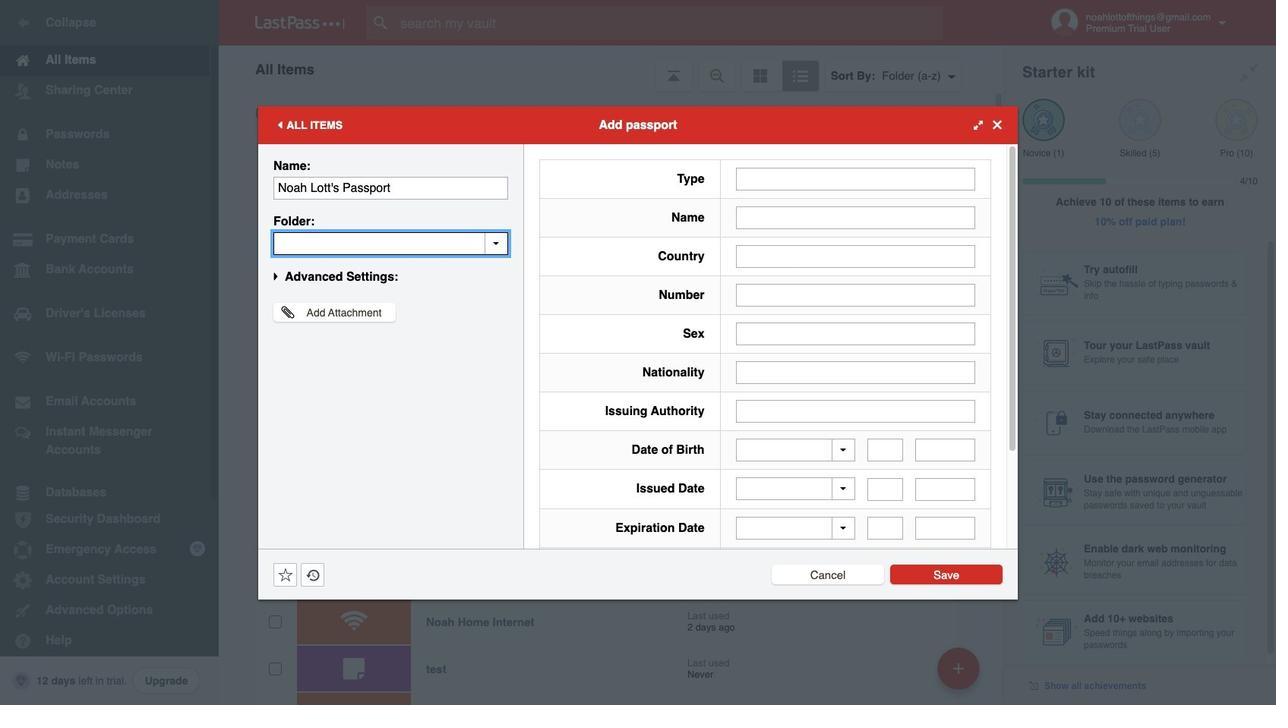 Task type: describe. For each thing, give the bounding box(es) containing it.
lastpass image
[[255, 16, 345, 30]]

new item image
[[953, 663, 964, 674]]

Search search field
[[366, 6, 973, 39]]



Task type: locate. For each thing, give the bounding box(es) containing it.
None text field
[[273, 232, 508, 255], [736, 245, 975, 268], [736, 322, 975, 345], [867, 439, 903, 462], [867, 478, 903, 501], [867, 517, 903, 540], [273, 232, 508, 255], [736, 245, 975, 268], [736, 322, 975, 345], [867, 439, 903, 462], [867, 478, 903, 501], [867, 517, 903, 540]]

dialog
[[258, 106, 1018, 659]]

search my vault text field
[[366, 6, 973, 39]]

main navigation navigation
[[0, 0, 219, 706]]

vault options navigation
[[219, 46, 1004, 91]]

None text field
[[736, 167, 975, 190], [273, 177, 508, 199], [736, 206, 975, 229], [736, 284, 975, 306], [736, 361, 975, 384], [736, 400, 975, 423], [915, 439, 975, 462], [915, 478, 975, 501], [915, 517, 975, 540], [736, 167, 975, 190], [273, 177, 508, 199], [736, 206, 975, 229], [736, 284, 975, 306], [736, 361, 975, 384], [736, 400, 975, 423], [915, 439, 975, 462], [915, 478, 975, 501], [915, 517, 975, 540]]

new item navigation
[[932, 643, 989, 706]]



